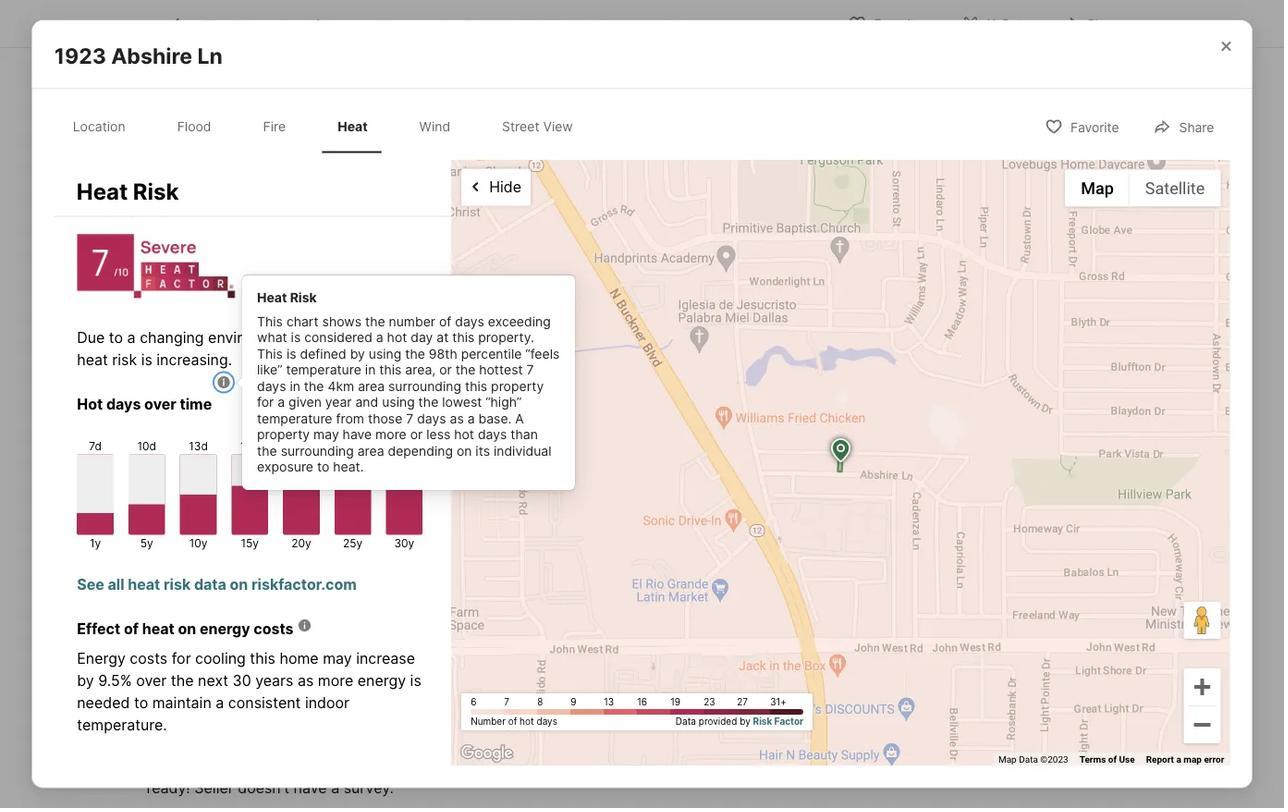 Task type: vqa. For each thing, say whether or not it's contained in the screenshot.
bottom "submit search" image
no



Task type: locate. For each thing, give the bounding box(es) containing it.
15y
[[240, 536, 259, 550]]

today: 6:00 pm • 7:00 pm •
[[147, 581, 364, 600]]

indoor
[[305, 694, 349, 712]]

, left tx
[[314, 372, 318, 390]]

2 vertical spatial risk
[[163, 576, 190, 594]]

over left the time
[[144, 395, 176, 413]]

map for map data ©2023
[[999, 755, 1017, 766]]

flooring,
[[736, 735, 794, 753]]

1 horizontal spatial for
[[257, 394, 274, 410]]

1 vertical spatial over
[[136, 672, 166, 690]]

0 horizontal spatial 7
[[406, 411, 414, 426]]

risk for heat risk this chart shows the number of days exceeding what is considered a hot day at this property. this is defined by using the 98th percentile "feels like" temperature in this area, or the hottest 7 days in the 4km area surrounding this property for a given year and using the lowest "high" temperature from those 7 days as a base. a property may have more or less hot days than the surrounding area depending on its individual exposure to heat.
[[290, 290, 317, 306]]

favorite for x-out
[[875, 16, 923, 32]]

heat for heat risk this chart shows the number of days exceeding what is considered a hot day at this property. this is defined by using the 98th percentile "feels like" temperature in this area, or the hottest 7 days in the 4km area surrounding this property for a given year and using the lowest "high" temperature from those 7 days as a base. a property may have more or less hot days than the surrounding area depending on its individual exposure to heat.
[[257, 290, 287, 306]]

9
[[571, 697, 577, 708]]

of inside the heat risk this chart shows the number of days exceeding what is considered a hot day at this property. this is defined by using the 98th percentile "feels like" temperature in this area, or the hottest 7 days in the 4km area surrounding this property for a given year and using the lowest "high" temperature from those 7 days as a base. a property may have more or less hot days than the surrounding area depending on its individual exposure to heat.
[[439, 314, 452, 329]]

in down the flooring,
[[772, 757, 784, 775]]

home up indoor
[[279, 650, 318, 668]]

area right the 4km
[[358, 378, 385, 394]]

0 horizontal spatial at
[[249, 177, 263, 195]]

share button
[[1046, 4, 1138, 42], [1138, 107, 1231, 145]]

None button
[[860, 366, 944, 453], [951, 367, 1036, 452], [1043, 367, 1127, 452], [860, 366, 944, 453], [951, 367, 1036, 452], [1043, 367, 1127, 452]]

1 vertical spatial more
[[318, 672, 353, 690]]

it
[[453, 544, 462, 562]]

tour left via
[[1021, 489, 1045, 502]]

0 vertical spatial map
[[1082, 178, 1115, 198]]

1 vertical spatial street view
[[203, 272, 276, 288]]

days down like"
[[257, 378, 286, 394]]

video
[[1066, 489, 1095, 502]]

2 inside the 2 beds
[[398, 414, 412, 440]]

0 vertical spatial property
[[106, 199, 167, 217]]

1 vertical spatial favorite
[[1071, 119, 1120, 135]]

tour inside option
[[887, 489, 912, 502]]

% over the next 30 years as more energy is needed to maintain a consistent indoor temperature.
[[77, 672, 421, 734]]

1 vertical spatial at
[[437, 330, 449, 345]]

1 vertical spatial may
[[323, 650, 352, 668]]

(469) 336-3524
[[1006, 711, 1126, 729]]

of up 98th
[[439, 314, 452, 329]]

0 vertical spatial data
[[676, 717, 697, 728]]

heat for of
[[142, 620, 174, 638]]

0 horizontal spatial hot
[[387, 330, 407, 345]]

have
[[343, 427, 372, 443], [294, 779, 327, 797]]

more inside % over the next 30 years as more energy is needed to maintain a consistent indoor temperature.
[[318, 672, 353, 690]]

riskfactor.com
[[251, 576, 356, 594]]

1 vertical spatial tab list
[[54, 100, 607, 153]]

13
[[604, 697, 614, 708]]

risk down current
[[133, 178, 179, 205]]

1 vertical spatial surrounding
[[281, 443, 354, 459]]

data
[[194, 576, 226, 594]]

heat for heat
[[338, 118, 368, 134]]

0 vertical spatial costs
[[253, 620, 293, 638]]

and left future on the top of the page
[[227, 154, 254, 172]]

have down from
[[343, 427, 372, 443]]

1923 up location
[[54, 42, 106, 68]]

, left dallas on the top left of the page
[[264, 372, 268, 390]]

a down 'next'
[[215, 694, 224, 712]]

at up 98th
[[437, 330, 449, 345]]

heat inside due to a changing environment, this property's heat risk is increasing.
[[77, 351, 108, 369]]

temperature inside based on the current and future temperature and humidity in the area and at this specific location, this property has
[[304, 154, 390, 172]]

2 vertical spatial property
[[257, 427, 310, 443]]

1923 inside 1923 abshire ln element
[[54, 42, 106, 68]]

due
[[77, 329, 104, 347]]

2 vertical spatial to
[[134, 694, 148, 712]]

1 vertical spatial risk
[[290, 290, 317, 306]]

share button inside the 1923 abshire ln dialog
[[1138, 107, 1231, 145]]

heat down based at the left of the page
[[77, 178, 128, 205]]

1 horizontal spatial surrounding
[[389, 378, 462, 394]]

menu bar
[[1066, 170, 1221, 207]]

heat for all
[[127, 576, 160, 594]]

• left 7:00 at the bottom
[[267, 581, 275, 599]]

next image
[[1116, 395, 1146, 425]]

29
[[1068, 393, 1102, 426]]

and down the updates
[[517, 757, 543, 775]]

for inside energy costs for cooling this home may increase by
[[171, 650, 191, 668]]

schedule tour button
[[849, 535, 1138, 579]]

0 vertical spatial surrounding
[[389, 378, 462, 394]]

of down specific
[[292, 199, 306, 217]]

schools
[[670, 17, 719, 33]]

menu bar containing map
[[1066, 170, 1221, 207]]

2 vertical spatial heat
[[257, 290, 287, 306]]

0 horizontal spatial share
[[1088, 16, 1123, 32]]

0 horizontal spatial have
[[294, 779, 327, 797]]

risk right the severe
[[263, 199, 288, 217]]

needed
[[77, 694, 129, 712]]

1 horizontal spatial •
[[352, 581, 360, 599]]

0 horizontal spatial years
[[255, 672, 293, 690]]

risk
[[263, 199, 288, 217], [112, 351, 137, 369], [163, 576, 190, 594]]

favorite inside the 1923 abshire ln dialog
[[1071, 119, 1120, 135]]

area left 25d
[[358, 443, 384, 459]]

garage
[[285, 757, 334, 775]]

1 horizontal spatial street
[[502, 118, 540, 134]]

1 vertical spatial costs
[[129, 650, 167, 668]]

0 horizontal spatial pm
[[235, 582, 258, 600]]

is left "for"
[[141, 351, 152, 369]]

to up temperature. on the left bottom of page
[[134, 694, 148, 712]]

2 horizontal spatial tour
[[1021, 489, 1045, 502]]

2 horizontal spatial risk
[[263, 199, 288, 217]]

1923 abshire ln
[[54, 42, 223, 68]]

4km
[[328, 378, 355, 394]]

1 vertical spatial street
[[203, 272, 241, 288]]

1923 for 1923 abshire ln
[[54, 42, 106, 68]]

pm right 6:00
[[235, 582, 258, 600]]

property up "high"
[[491, 378, 544, 394]]

0 horizontal spatial favorite button
[[833, 4, 939, 42]]

0 vertical spatial area
[[184, 177, 215, 195]]

hot down number
[[387, 330, 407, 345]]

the up the given at the left of page
[[304, 378, 324, 394]]

favorite button
[[833, 4, 939, 42], [1030, 107, 1136, 145]]

the up area,
[[405, 346, 425, 362]]

this up "what"
[[257, 314, 283, 329]]

use
[[1120, 755, 1136, 766]]

"feels
[[526, 346, 560, 362]]

data down 19
[[676, 717, 697, 728]]

heat up chart
[[257, 290, 287, 306]]

on inside based on the current and future temperature and humidity in the area and at this specific location, this property has
[[124, 154, 142, 172]]

location tab
[[58, 103, 140, 149]]

the up "maintain"
[[171, 672, 193, 690]]

of up the updates
[[509, 717, 517, 728]]

have inside nicely updated townhome with no hoa! recent updates include fresh painting, new flooring, kitchen appliances, garage door and opener, ac unit and ductwork within 5 years ! move-in ready!  seller doesn't have a survey.
[[294, 779, 327, 797]]

abshire down feed link
[[111, 42, 192, 68]]

1 vertical spatial favorite button
[[1030, 107, 1136, 145]]

0 vertical spatial street
[[502, 118, 540, 134]]

map data ©2023
[[999, 755, 1069, 766]]

&
[[551, 17, 559, 33]]

heat risk
[[77, 178, 179, 205]]

is down the increase
[[410, 672, 421, 690]]

risk up hot days over time
[[112, 351, 137, 369]]

ln down due to a changing environment, this property's heat risk is increasing.
[[246, 372, 264, 390]]

street view up environment,
[[203, 272, 276, 288]]

1 horizontal spatial at
[[437, 330, 449, 345]]

abshire inside 1923 abshire ln element
[[111, 42, 192, 68]]

2 • from the left
[[352, 581, 360, 599]]

or down 98th
[[440, 362, 452, 378]]

9.5
[[98, 672, 120, 690]]

temperature down defined
[[286, 362, 362, 378]]

street view up hide
[[502, 118, 573, 134]]

hot days over time
[[77, 395, 212, 413]]

list box containing tour in person
[[849, 472, 1138, 520]]

map inside popup button
[[1082, 178, 1115, 198]]

1 horizontal spatial favorite button
[[1030, 107, 1136, 145]]

0 horizontal spatial energy
[[199, 620, 250, 638]]

map button
[[1066, 170, 1130, 207]]

1923 abshire ln, dallas, tx 75228 image
[[147, 0, 841, 314], [849, 0, 1138, 108], [849, 115, 1138, 314]]

0 vertical spatial share
[[1088, 16, 1123, 32]]

by down 27
[[740, 717, 751, 728]]

over right %
[[136, 672, 166, 690]]

sq
[[566, 443, 585, 461]]

move-
[[727, 757, 772, 775]]

0 horizontal spatial favorite
[[875, 16, 923, 32]]

1 horizontal spatial tour
[[887, 489, 912, 502]]

increase
[[356, 650, 415, 668]]

0 vertical spatial view
[[543, 118, 573, 134]]

favorite button for x-out
[[833, 4, 939, 42]]

ready!
[[147, 779, 190, 797]]

surrounding down area,
[[389, 378, 462, 394]]

2 inside 2 baths
[[478, 414, 491, 440]]

heat. down specific
[[310, 199, 346, 217]]

street up hide
[[502, 118, 540, 134]]

0 vertical spatial street view
[[502, 118, 573, 134]]

abshire for 1923 abshire ln , dallas , tx 75228
[[186, 372, 243, 390]]

tour right go
[[883, 336, 926, 362]]

feed
[[205, 17, 236, 33]]

risk inside the heat risk this chart shows the number of days exceeding what is considered a hot day at this property. this is defined by using the 98th percentile "feels like" temperature in this area, or the hottest 7 days in the 4km area surrounding this property for a given year and using the lowest "high" temperature from those 7 days as a base. a property may have more or less hot days than the surrounding area depending on its individual exposure to heat.
[[290, 290, 317, 306]]

0 vertical spatial have
[[343, 427, 372, 443]]

a right considered
[[376, 330, 384, 345]]

this up like"
[[257, 346, 283, 362]]

view inside tab
[[543, 118, 573, 134]]

to right exposure at the left bottom of page
[[317, 459, 330, 475]]

1 vertical spatial home
[[279, 650, 318, 668]]

in inside option
[[915, 489, 925, 502]]

within
[[617, 757, 659, 775]]

surrounding up exposure at the left bottom of page
[[281, 443, 354, 459]]

costs up %
[[129, 650, 167, 668]]

overview tab
[[257, 3, 360, 47]]

0 horizontal spatial data
[[676, 717, 697, 728]]

0 vertical spatial favorite button
[[833, 4, 939, 42]]

map
[[1184, 755, 1203, 766]]

to right due
[[109, 329, 123, 347]]

wind
[[420, 118, 451, 134]]

0 vertical spatial hot
[[387, 330, 407, 345]]

1 vertical spatial map
[[999, 755, 1017, 766]]

ln inside dialog
[[197, 42, 223, 68]]

flood tab
[[162, 103, 226, 149]]

heat inside tab
[[338, 118, 368, 134]]

1 horizontal spatial years
[[676, 757, 714, 775]]

1 horizontal spatial heat
[[257, 290, 287, 306]]

as down lowest
[[450, 411, 464, 426]]

have down garage
[[294, 779, 327, 797]]

start
[[946, 651, 982, 669]]

1 vertical spatial heat.
[[333, 459, 364, 475]]

by inside the heat risk this chart shows the number of days exceeding what is considered a hot day at this property. this is defined by using the 98th percentile "feels like" temperature in this area, or the hottest 7 days in the 4km area surrounding this property for a given year and using the lowest "high" temperature from those 7 days as a base. a property may have more or less hot days than the surrounding area depending on its individual exposure to heat.
[[350, 346, 365, 362]]

provided
[[699, 717, 738, 728]]

may up indoor
[[323, 650, 352, 668]]

ac
[[462, 757, 482, 775]]

0 horizontal spatial •
[[267, 581, 275, 599]]

heat up specific
[[338, 118, 368, 134]]

1 2 from the left
[[398, 414, 412, 440]]

data left ©2023 at right bottom
[[1020, 755, 1039, 766]]

0 vertical spatial to
[[109, 329, 123, 347]]

number
[[471, 717, 506, 728]]

tour
[[887, 489, 912, 502], [1021, 489, 1045, 502], [418, 544, 449, 562]]

1 horizontal spatial more
[[376, 427, 407, 443]]

map left satellite popup button
[[1082, 178, 1115, 198]]

google image
[[457, 742, 518, 766]]

1 horizontal spatial street view
[[502, 118, 573, 134]]

7 up number of hot days
[[504, 697, 510, 708]]

0 vertical spatial this
[[257, 314, 283, 329]]

1 vertical spatial property
[[491, 378, 544, 394]]

22 photos button
[[1003, 262, 1124, 299]]

risk left data
[[163, 576, 190, 594]]

19
[[671, 697, 681, 708]]

heat factor score logo image
[[77, 219, 235, 299]]

a inside due to a changing environment, this property's heat risk is increasing.
[[127, 329, 135, 347]]

0 vertical spatial may
[[314, 427, 339, 443]]

a left changing
[[127, 329, 135, 347]]

1 horizontal spatial view
[[543, 118, 573, 134]]

share
[[1088, 16, 1123, 32], [1180, 119, 1215, 135]]

property inside based on the current and future temperature and humidity in the area and at this specific location, this property has
[[106, 199, 167, 217]]

heat. down 22d
[[333, 459, 364, 475]]

have inside the heat risk this chart shows the number of days exceeding what is considered a hot day at this property. this is defined by using the 98th percentile "feels like" temperature in this area, or the hottest 7 days in the 4km area surrounding this property for a given year and using the lowest "high" temperature from those 7 days as a base. a property may have more or less hot days than the surrounding area depending on its individual exposure to heat.
[[343, 427, 372, 443]]

data provided by risk factor
[[676, 717, 804, 728]]

using up those
[[382, 394, 415, 410]]

on inside the heat risk this chart shows the number of days exceeding what is considered a hot day at this property. this is defined by using the 98th percentile "feels like" temperature in this area, or the hottest 7 days in the 4km area surrounding this property for a given year and using the lowest "high" temperature from those 7 days as a base. a property may have more or less hot days than the surrounding area depending on its individual exposure to heat.
[[457, 443, 472, 459]]

$1,650
[[173, 445, 214, 460]]

1 horizontal spatial as
[[450, 411, 464, 426]]

13d
[[188, 439, 208, 453]]

heat inside the heat risk this chart shows the number of days exceeding what is considered a hot day at this property. this is defined by using the 98th percentile "feels like" temperature in this area, or the hottest 7 days in the 4km area surrounding this property for a given year and using the lowest "high" temperature from those 7 days as a base. a property may have more or less hot days than the surrounding area depending on its individual exposure to heat.
[[257, 290, 287, 306]]

1 vertical spatial ln
[[246, 372, 264, 390]]

1 vertical spatial 1923
[[147, 372, 183, 390]]

street view inside button
[[203, 272, 276, 288]]

flood
[[177, 118, 211, 134]]

1 horizontal spatial 1923
[[147, 372, 183, 390]]

oct
[[1073, 428, 1097, 441]]

1 vertical spatial for
[[171, 650, 191, 668]]

0 vertical spatial for
[[257, 394, 274, 410]]

2 beds
[[398, 414, 434, 461]]

offer
[[1006, 651, 1041, 669]]

• right 7:00 pm button
[[352, 581, 360, 599]]

ln down feed link
[[197, 42, 223, 68]]

a right has
[[200, 199, 208, 217]]

risk up chart
[[290, 290, 317, 306]]

a down door
[[331, 779, 340, 797]]

percentile
[[461, 346, 522, 362]]

days right hot
[[106, 395, 141, 413]]

property details tab
[[360, 3, 500, 47]]

street view button
[[161, 262, 292, 299]]

hot up the updates
[[520, 717, 534, 728]]

home
[[975, 336, 1034, 362], [279, 650, 318, 668], [260, 676, 318, 702]]

1 vertical spatial as
[[297, 672, 313, 690]]

the up has
[[157, 177, 180, 195]]

property
[[381, 17, 434, 33]]

1 vertical spatial heat
[[127, 576, 160, 594]]

than
[[511, 427, 538, 443]]

0 horizontal spatial 1923
[[54, 42, 106, 68]]

a inside % over the next 30 years as more energy is needed to maintain a consistent indoor temperature.
[[215, 694, 224, 712]]

photos
[[1064, 272, 1108, 288]]

tour via video chat option
[[984, 472, 1138, 520]]

risk up the flooring,
[[754, 717, 773, 728]]

energy
[[77, 650, 125, 668]]

2 horizontal spatial heat
[[338, 118, 368, 134]]

out
[[1001, 16, 1023, 32]]

tour for schedule
[[1014, 548, 1044, 566]]

as inside % over the next 30 years as more energy is needed to maintain a consistent indoor temperature.
[[297, 672, 313, 690]]

temperature.
[[77, 716, 167, 734]]

1 vertical spatial have
[[294, 779, 327, 797]]

0 vertical spatial temperature
[[304, 154, 390, 172]]

0 vertical spatial as
[[450, 411, 464, 426]]

tour inside button
[[1014, 548, 1044, 566]]

tour inside option
[[1021, 489, 1045, 502]]

tour for tour in person
[[887, 489, 912, 502]]

1 vertical spatial tour
[[1014, 548, 1044, 566]]

terms of use link
[[1080, 755, 1136, 766]]

heat right all
[[127, 576, 160, 594]]

surrounding
[[389, 378, 462, 394], [281, 443, 354, 459]]

0 horizontal spatial risk
[[133, 178, 179, 205]]

7 down the "feels
[[527, 362, 534, 378]]

0 horizontal spatial ,
[[264, 372, 268, 390]]

by left $5k.
[[360, 544, 378, 562]]

pm
[[235, 582, 258, 600], [320, 582, 343, 600]]

severe
[[212, 199, 259, 217]]

1 horizontal spatial data
[[1020, 755, 1039, 766]]

a severe risk of heat.
[[200, 199, 346, 217]]

hide
[[490, 178, 522, 196]]

effect of heat on energy costs
[[77, 620, 293, 638]]

ductwork
[[547, 757, 613, 775]]

ln for 1923 abshire ln , dallas , tx 75228
[[246, 372, 264, 390]]

2 vertical spatial heat
[[142, 620, 174, 638]]

may inside energy costs for cooling this home may increase by
[[323, 650, 352, 668]]

home up saturday at right
[[975, 336, 1034, 362]]

area,
[[406, 362, 436, 378]]

a right 'ask'
[[899, 711, 907, 729]]

person
[[927, 489, 965, 502]]

a
[[200, 199, 208, 217], [127, 329, 135, 347], [376, 330, 384, 345], [278, 394, 285, 410], [468, 411, 475, 426], [215, 694, 224, 712], [899, 711, 907, 729], [1177, 755, 1182, 766], [331, 779, 340, 797]]

may up approved
[[314, 427, 339, 443]]

1 horizontal spatial ,
[[314, 372, 318, 390]]

heat down due
[[77, 351, 108, 369]]

2 up its
[[478, 414, 491, 440]]

and up location,
[[394, 154, 420, 172]]

street inside street view button
[[203, 272, 241, 288]]

costs inside energy costs for cooling this home may increase by
[[129, 650, 167, 668]]

this inside due to a changing environment, this property's heat risk is increasing.
[[303, 329, 329, 347]]

pre-
[[267, 445, 294, 460]]

map down '(469)'
[[999, 755, 1017, 766]]

years
[[255, 672, 293, 690], [676, 757, 714, 775]]

more up indoor
[[318, 672, 353, 690]]

tab list
[[147, 0, 755, 47], [54, 100, 607, 153]]

tab list containing feed
[[147, 0, 755, 47]]

ln for 1923 abshire ln
[[197, 42, 223, 68]]

1 horizontal spatial favorite
[[1071, 119, 1120, 135]]

1 vertical spatial hot
[[454, 427, 475, 443]]

exposure
[[257, 459, 314, 475]]

tab list inside the 1923 abshire ln dialog
[[54, 100, 607, 153]]

tab list for share
[[54, 100, 607, 153]]

list box
[[849, 472, 1138, 520]]

2 2 from the left
[[478, 414, 491, 440]]

fire tab
[[248, 103, 301, 149]]

0 horizontal spatial risk
[[112, 351, 137, 369]]

is inside due to a changing environment, this property's heat risk is increasing.
[[141, 351, 152, 369]]

tab list containing location
[[54, 100, 607, 153]]

heat
[[77, 351, 108, 369], [127, 576, 160, 594], [142, 620, 174, 638]]

1 vertical spatial using
[[382, 394, 415, 410]]

1 vertical spatial data
[[1020, 755, 1039, 766]]

7 right those
[[406, 411, 414, 426]]

7:00
[[284, 582, 317, 600]]

and down 75228
[[356, 394, 379, 410]]

1 vertical spatial view
[[244, 272, 276, 288]]

0 horizontal spatial as
[[297, 672, 313, 690]]

16d
[[240, 439, 259, 453]]

home inside energy costs for cooling this home may increase by
[[279, 650, 318, 668]]

or up depending
[[410, 427, 423, 443]]

0 vertical spatial over
[[144, 395, 176, 413]]



Task type: describe. For each thing, give the bounding box(es) containing it.
abshire for 1923 abshire ln
[[111, 42, 192, 68]]

the right shows
[[365, 314, 385, 329]]

or
[[983, 603, 1004, 621]]

heat risk this chart shows the number of days exceeding what is considered a hot day at this property. this is defined by using the 98th percentile "feels like" temperature in this area, or the hottest 7 days in the 4km area surrounding this property for a given year and using the lowest "high" temperature from those 7 days as a base. a property may have more or less hot days than the surrounding area depending on its individual exposure to heat.
[[257, 290, 560, 475]]

active link
[[238, 338, 284, 353]]

map entry image
[[697, 336, 820, 459]]

heat tab
[[323, 103, 383, 149]]

tour for tour via video chat
[[1021, 489, 1045, 502]]

sale & tax history tab
[[500, 3, 649, 47]]

a down lowest
[[468, 411, 475, 426]]

in inside nicely updated townhome with no hoa! recent updates include fresh painting, new flooring, kitchen appliances, garage door and opener, ac unit and ductwork within 5 years ! move-in ready!  seller doesn't have a survey.
[[772, 757, 784, 775]]

more inside the heat risk this chart shows the number of days exceeding what is considered a hot day at this property. this is defined by using the 98th percentile "feels like" temperature in this area, or the hottest 7 days in the 4km area surrounding this property for a given year and using the lowest "high" temperature from those 7 days as a base. a property may have more or less hot days than the surrounding area depending on its individual exposure to heat.
[[376, 427, 407, 443]]

/mo
[[214, 445, 238, 460]]

based
[[77, 154, 120, 172]]

years inside nicely updated townhome with no hoa! recent updates include fresh painting, new flooring, kitchen appliances, garage door and opener, ac unit and ductwork within 5 years ! move-in ready!  seller doesn't have a survey.
[[676, 757, 714, 775]]

sunday
[[1062, 378, 1108, 391]]

tour for go
[[883, 336, 926, 362]]

street view inside tab
[[502, 118, 573, 134]]

$199,500
[[147, 414, 248, 440]]

days down 8 on the bottom of the page
[[537, 717, 558, 728]]

schools tab
[[649, 3, 740, 47]]

energy costs for cooling this home may increase by
[[77, 650, 415, 690]]

in down property's
[[365, 362, 376, 378]]

is inside % over the next 30 years as more energy is needed to maintain a consistent indoor temperature.
[[410, 672, 421, 690]]

tax
[[563, 17, 582, 33]]

ft
[[589, 443, 603, 461]]

x-out button
[[946, 4, 1039, 42]]

unit
[[486, 757, 512, 775]]

tour in person option
[[849, 472, 984, 520]]

2 horizontal spatial property
[[491, 378, 544, 394]]

ask
[[867, 711, 895, 729]]

2 vertical spatial risk
[[754, 717, 773, 728]]

1 horizontal spatial risk
[[163, 576, 190, 594]]

to inside % over the next 30 years as more energy is needed to maintain a consistent indoor temperature.
[[134, 694, 148, 712]]

10y
[[189, 536, 207, 550]]

map region
[[230, 2, 1285, 809]]

over inside % over the next 30 years as more energy is needed to maintain a consistent indoor temperature.
[[136, 672, 166, 690]]

favorite for share
[[1071, 119, 1120, 135]]

price drop list price was lowered by $5k. tour it before it's gone!
[[200, 518, 580, 562]]

1 vertical spatial or
[[410, 427, 423, 443]]

wind tab
[[405, 103, 465, 149]]

6
[[471, 697, 477, 708]]

terms of use
[[1080, 755, 1136, 766]]

tour inside price drop list price was lowered by $5k. tour it before it's gone!
[[418, 544, 449, 562]]

environment,
[[208, 329, 299, 347]]

1 pm from the left
[[235, 582, 258, 600]]

tx
[[322, 372, 341, 390]]

0 vertical spatial share button
[[1046, 4, 1138, 42]]

hide button
[[462, 169, 531, 206]]

2 vertical spatial hot
[[520, 717, 534, 728]]

days up percentile
[[455, 314, 485, 329]]

0 vertical spatial using
[[369, 346, 402, 362]]

days down base.
[[478, 427, 507, 443]]

1 • from the left
[[267, 581, 275, 599]]

seller
[[195, 779, 234, 797]]

of for terms of use
[[1109, 755, 1118, 766]]

at inside the heat risk this chart shows the number of days exceeding what is considered a hot day at this property. this is defined by using the 98th percentile "feels like" temperature in this area, or the hottest 7 days in the 4km area surrounding this property for a given year and using the lowest "high" temperature from those 7 days as a base. a property may have more or less hot days than the surrounding area depending on its individual exposure to heat.
[[437, 330, 449, 345]]

heat. inside the heat risk this chart shows the number of days exceeding what is considered a hot day at this property. this is defined by using the 98th percentile "feels like" temperature in this area, or the hottest 7 days in the 4km area surrounding this property for a given year and using the lowest "high" temperature from those 7 days as a base. a property may have more or less hot days than the surrounding area depending on its individual exposure to heat.
[[333, 459, 364, 475]]

energy inside % over the next 30 years as more energy is needed to maintain a consistent indoor temperature.
[[357, 672, 406, 690]]

go
[[849, 336, 878, 362]]

more
[[455, 582, 492, 600]]

feed link
[[168, 14, 236, 36]]

the up exposure at the left bottom of page
[[257, 443, 277, 459]]

to inside due to a changing environment, this property's heat risk is increasing.
[[109, 329, 123, 347]]

2 vertical spatial home
[[260, 676, 318, 702]]

to inside the heat risk this chart shows the number of days exceeding what is considered a hot day at this property. this is defined by using the 98th percentile "feels like" temperature in this area, or the hottest 7 days in the 4km area surrounding this property for a given year and using the lowest "high" temperature from those 7 days as a base. a property may have more or less hot days than the surrounding area depending on its individual exposure to heat.
[[317, 459, 330, 475]]

fresh
[[599, 735, 634, 753]]

7d
[[89, 439, 101, 453]]

1 vertical spatial area
[[358, 378, 385, 394]]

considered
[[305, 330, 373, 345]]

0 vertical spatial heat.
[[310, 199, 346, 217]]

0 vertical spatial energy
[[199, 620, 250, 638]]

a left map
[[1177, 755, 1182, 766]]

heat for heat risk
[[77, 178, 128, 205]]

at inside based on the current and future temperature and humidity in the area and at this specific location, this property has
[[249, 177, 263, 195]]

2 vertical spatial temperature
[[257, 411, 333, 426]]

a left the given at the left of page
[[278, 394, 285, 410]]

days up less
[[417, 411, 446, 426]]

2 for 2 baths
[[478, 414, 491, 440]]

with
[[334, 735, 364, 753]]

tour in person
[[887, 489, 965, 502]]

day
[[411, 330, 433, 345]]

in up the given at the left of page
[[290, 378, 301, 394]]

!
[[718, 757, 722, 775]]

year
[[325, 394, 352, 410]]

based on the current and future temperature and humidity in the area and at this specific location, this property has
[[77, 154, 420, 217]]

"high"
[[486, 394, 522, 410]]

5
[[663, 757, 672, 775]]

1 horizontal spatial costs
[[253, 620, 293, 638]]

map for map
[[1082, 178, 1115, 198]]

ask a question link
[[867, 711, 974, 729]]

1 , from the left
[[264, 372, 268, 390]]

for inside the heat risk this chart shows the number of days exceeding what is considered a hot day at this property. this is defined by using the 98th percentile "feels like" temperature in this area, or the hottest 7 days in the 4km area surrounding this property for a given year and using the lowest "high" temperature from those 7 days as a base. a property may have more or less hot days than the surrounding area depending on its individual exposure to heat.
[[257, 394, 274, 410]]

menu bar inside the 1923 abshire ln dialog
[[1066, 170, 1221, 207]]

1,536
[[566, 414, 624, 440]]

of for effect of heat on energy costs
[[123, 620, 138, 638]]

risk for heat risk
[[133, 178, 179, 205]]

is down chart
[[291, 330, 301, 345]]

opener,
[[405, 757, 458, 775]]

and up the severe
[[219, 177, 245, 195]]

and inside the heat risk this chart shows the number of days exceeding what is considered a hot day at this property. this is defined by using the 98th percentile "feels like" temperature in this area, or the hottest 7 days in the 4km area surrounding this property for a given year and using the lowest "high" temperature from those 7 days as a base. a property may have more or less hot days than the surrounding area depending on its individual exposure to heat.
[[356, 394, 379, 410]]

1923 abshire ln dialog
[[32, 2, 1285, 809]]

baths
[[478, 443, 518, 461]]

street view tab
[[488, 103, 588, 149]]

updated
[[194, 735, 252, 753]]

1 horizontal spatial 7
[[504, 697, 510, 708]]

an
[[985, 651, 1003, 669]]

1 vertical spatial temperature
[[286, 362, 362, 378]]

(469)
[[1006, 711, 1048, 729]]

future
[[258, 154, 300, 172]]

2 for 2 beds
[[398, 414, 412, 440]]

1 this from the top
[[257, 314, 283, 329]]

gone!
[[540, 544, 580, 562]]

years inside % over the next 30 years as more energy is needed to maintain a consistent indoor temperature.
[[255, 672, 293, 690]]

given
[[289, 394, 322, 410]]

by inside price drop list price was lowered by $5k. tour it before it's gone!
[[360, 544, 378, 562]]

75228
[[346, 372, 390, 390]]

%
[[120, 672, 132, 690]]

view inside button
[[244, 272, 276, 288]]

about this home
[[147, 676, 318, 702]]

chat
[[1098, 489, 1121, 502]]

in inside based on the current and future temperature and humidity in the area and at this specific location, this property has
[[141, 177, 153, 195]]

drop
[[241, 518, 274, 536]]

report
[[1147, 755, 1175, 766]]

the left current
[[146, 154, 169, 172]]

specific
[[297, 177, 351, 195]]

street inside street view tab
[[502, 118, 540, 134]]

report a map error
[[1147, 755, 1225, 766]]

factor
[[775, 717, 804, 728]]

start an offer button
[[849, 638, 1138, 683]]

2 pm from the left
[[320, 582, 343, 600]]

0 vertical spatial 7
[[527, 362, 534, 378]]

the down 98th
[[456, 362, 476, 378]]

2 vertical spatial area
[[358, 443, 384, 459]]

0 vertical spatial risk
[[263, 199, 288, 217]]

this inside energy costs for cooling this home may increase by
[[250, 650, 275, 668]]

baths link
[[478, 443, 518, 461]]

98th
[[429, 346, 458, 362]]

current
[[173, 154, 223, 172]]

survey.
[[344, 779, 394, 797]]

risk inside due to a changing environment, this property's heat risk is increasing.
[[112, 351, 137, 369]]

more times link
[[455, 582, 536, 600]]

and down no
[[375, 757, 401, 775]]

22d
[[342, 439, 363, 453]]

share inside the 1923 abshire ln dialog
[[1180, 119, 1215, 135]]

no
[[368, 735, 386, 753]]

as inside the heat risk this chart shows the number of days exceeding what is considered a hot day at this property. this is defined by using the 98th percentile "feels like" temperature in this area, or the hottest 7 days in the 4km area surrounding this property for a given year and using the lowest "high" temperature from those 7 days as a base. a property may have more or less hot days than the surrounding area depending on its individual exposure to heat.
[[450, 411, 464, 426]]

lowered
[[301, 544, 356, 562]]

of for number of hot days
[[509, 717, 517, 728]]

area inside based on the current and future temperature and humidity in the area and at this specific location, this property has
[[184, 177, 215, 195]]

0 vertical spatial or
[[440, 362, 452, 378]]

the down area,
[[419, 394, 439, 410]]

property's
[[333, 329, 403, 347]]

favorite button for share
[[1030, 107, 1136, 145]]

by inside energy costs for cooling this home may increase by
[[77, 672, 94, 690]]

8
[[538, 697, 543, 708]]

1 vertical spatial 7
[[406, 411, 414, 426]]

history
[[585, 17, 628, 33]]

1y
[[89, 536, 101, 550]]

appliances,
[[202, 757, 281, 775]]

the inside % over the next 30 years as more energy is needed to maintain a consistent indoor temperature.
[[171, 672, 193, 690]]

1923 for 1923 abshire ln , dallas , tx 75228
[[147, 372, 183, 390]]

is down "what"
[[287, 346, 297, 362]]

0 vertical spatial home
[[975, 336, 1034, 362]]

a inside nicely updated townhome with no hoa! recent updates include fresh painting, new flooring, kitchen appliances, garage door and opener, ac unit and ductwork within 5 years ! move-in ready!  seller doesn't have a survey.
[[331, 779, 340, 797]]

its
[[476, 443, 490, 459]]

today:
[[147, 581, 193, 599]]

individual
[[494, 443, 552, 459]]

2 this from the top
[[257, 346, 283, 362]]

get
[[241, 445, 264, 460]]

2 , from the left
[[314, 372, 318, 390]]

tab list for x-out
[[147, 0, 755, 47]]

shows
[[322, 314, 362, 329]]

base.
[[479, 411, 512, 426]]

what
[[257, 330, 287, 345]]

(469) 336-3524 link
[[1006, 711, 1126, 729]]

1923 abshire ln element
[[54, 20, 245, 69]]

cooling
[[195, 650, 245, 668]]

terms
[[1080, 755, 1107, 766]]

may inside the heat risk this chart shows the number of days exceeding what is considered a hot day at this property. this is defined by using the 98th percentile "feels like" temperature in this area, or the hottest 7 days in the 4km area surrounding this property for a given year and using the lowest "high" temperature from those 7 days as a base. a property may have more or less hot days than the surrounding area depending on its individual exposure to heat.
[[314, 427, 339, 443]]



